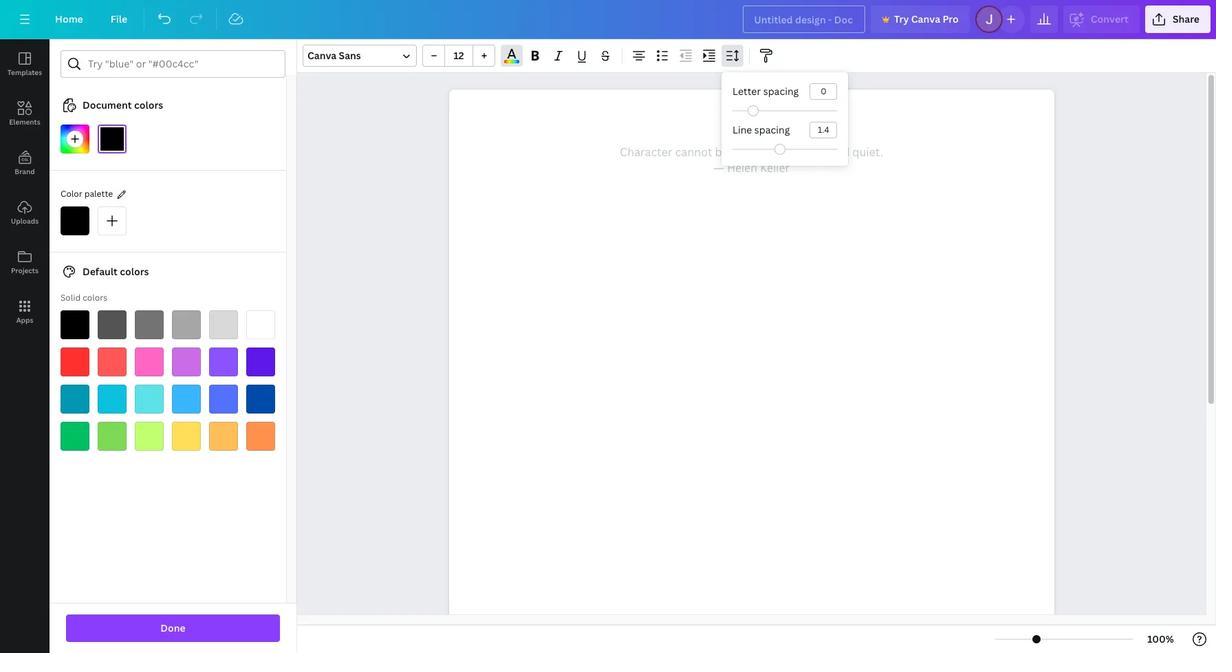 Task type: locate. For each thing, give the bounding box(es) containing it.
canva
[[912, 12, 941, 25], [308, 49, 337, 62]]

brand
[[15, 167, 35, 176]]

0 vertical spatial colors
[[134, 98, 163, 111]]

line
[[733, 123, 752, 136]]

spacing right letter
[[764, 85, 799, 98]]

uploads button
[[0, 188, 50, 237]]

spacing right line
[[755, 123, 790, 136]]

1 horizontal spatial canva
[[912, 12, 941, 25]]

gray #737373 image
[[135, 310, 164, 339], [135, 310, 164, 339]]

pro
[[943, 12, 959, 25]]

colors right document
[[134, 98, 163, 111]]

color palette button
[[61, 187, 113, 202]]

canva right try
[[912, 12, 941, 25]]

colors for document colors
[[134, 98, 163, 111]]

Try "blue" or "#00c4cc" search field
[[88, 51, 277, 77]]

100%
[[1148, 632, 1175, 645]]

colors for solid colors
[[83, 292, 107, 303]]

#000000 image down document
[[98, 125, 127, 153]]

color range image
[[505, 60, 519, 63]]

colors for default colors
[[120, 265, 149, 278]]

royal blue #5271ff image
[[209, 385, 238, 414], [209, 385, 238, 414]]

1 vertical spatial spacing
[[755, 123, 790, 136]]

black #000000 image
[[61, 310, 89, 339]]

side panel tab list
[[0, 39, 50, 336]]

colors right default
[[120, 265, 149, 278]]

100% button
[[1139, 628, 1184, 650]]

#000000 image for the left #000000 icon
[[61, 206, 89, 235]]

default
[[83, 265, 118, 278]]

canva sans
[[308, 49, 361, 62]]

try
[[895, 12, 909, 25]]

1 vertical spatial #000000 image
[[61, 206, 89, 235]]

violet #5e17eb image
[[246, 348, 275, 376], [246, 348, 275, 376]]

yellow #ffde59 image
[[172, 422, 201, 451], [172, 422, 201, 451]]

light blue #38b6ff image
[[172, 385, 201, 414], [172, 385, 201, 414]]

black #000000 image
[[61, 310, 89, 339]]

#000000 image
[[98, 125, 127, 153], [61, 206, 89, 235]]

1 vertical spatial #000000 image
[[61, 206, 89, 235]]

colors right solid
[[83, 292, 107, 303]]

green #00bf63 image
[[61, 422, 89, 451], [61, 422, 89, 451]]

#000000 image
[[98, 125, 127, 153], [61, 206, 89, 235]]

0 vertical spatial spacing
[[764, 85, 799, 98]]

document
[[83, 98, 132, 111]]

peach #ffbd59 image
[[209, 422, 238, 451]]

share
[[1173, 12, 1200, 25]]

magenta #cb6ce6 image
[[172, 348, 201, 376]]

dark gray #545454 image
[[98, 310, 127, 339]]

#000000 image down 'color'
[[61, 206, 89, 235]]

#000000 image down 'color'
[[61, 206, 89, 235]]

0 horizontal spatial #000000 image
[[61, 206, 89, 235]]

1 vertical spatial colors
[[120, 265, 149, 278]]

grass green #7ed957 image
[[98, 422, 127, 451]]

gray #a6a6a6 image
[[172, 310, 201, 339], [172, 310, 201, 339]]

purple #8c52ff image
[[209, 348, 238, 376], [209, 348, 238, 376]]

add a new color image
[[61, 125, 89, 153], [61, 125, 89, 153], [98, 206, 127, 235]]

orange #ff914d image
[[246, 422, 275, 451], [246, 422, 275, 451]]

aqua blue #0cc0df image
[[98, 385, 127, 414]]

canva inside 'button'
[[912, 12, 941, 25]]

0 vertical spatial #000000 image
[[98, 125, 127, 153]]

0 horizontal spatial canva
[[308, 49, 337, 62]]

solid
[[61, 292, 81, 303]]

brand button
[[0, 138, 50, 188]]

0 vertical spatial canva
[[912, 12, 941, 25]]

white #ffffff image
[[246, 310, 275, 339], [246, 310, 275, 339]]

bright red #ff3131 image
[[61, 348, 89, 376], [61, 348, 89, 376]]

canva sans button
[[303, 45, 417, 67]]

turquoise blue #5ce1e6 image
[[135, 385, 164, 414], [135, 385, 164, 414]]

#000000 image for right #000000 icon
[[98, 125, 127, 153]]

letter spacing
[[733, 85, 799, 98]]

0 vertical spatial #000000 image
[[98, 125, 127, 153]]

lime #c1ff72 image
[[135, 422, 164, 451]]

solid colors
[[61, 292, 107, 303]]

None text field
[[449, 89, 1055, 653]]

2 vertical spatial colors
[[83, 292, 107, 303]]

dark turquoise #0097b2 image
[[61, 385, 89, 414]]

colors
[[134, 98, 163, 111], [120, 265, 149, 278], [83, 292, 107, 303]]

spacing for letter spacing
[[764, 85, 799, 98]]

palette
[[84, 188, 113, 200]]

pink #ff66c4 image
[[135, 348, 164, 376], [135, 348, 164, 376]]

1 vertical spatial canva
[[308, 49, 337, 62]]

1 horizontal spatial #000000 image
[[98, 125, 127, 153]]

light gray #d9d9d9 image
[[209, 310, 238, 339], [209, 310, 238, 339]]

apps
[[16, 315, 33, 325]]

group
[[423, 45, 495, 67]]

spacing
[[764, 85, 799, 98], [755, 123, 790, 136]]

convert
[[1091, 12, 1129, 25]]

canva left sans in the top of the page
[[308, 49, 337, 62]]

letter
[[733, 85, 761, 98]]

canva inside dropdown button
[[308, 49, 337, 62]]

lime #c1ff72 image
[[135, 422, 164, 451]]

#000000 image down document
[[98, 125, 127, 153]]



Task type: vqa. For each thing, say whether or not it's contained in the screenshot.
'Document colors'
yes



Task type: describe. For each thing, give the bounding box(es) containing it.
document colors
[[83, 98, 163, 111]]

dark turquoise #0097b2 image
[[61, 385, 89, 414]]

share button
[[1146, 6, 1211, 33]]

templates
[[7, 67, 42, 77]]

cobalt blue #004aad image
[[246, 385, 275, 414]]

convert button
[[1064, 6, 1140, 33]]

Letter spacing text field
[[811, 84, 837, 99]]

file button
[[100, 6, 138, 33]]

try canva pro
[[895, 12, 959, 25]]

color
[[61, 188, 82, 200]]

color palette
[[61, 188, 113, 200]]

home link
[[44, 6, 94, 33]]

aqua blue #0cc0df image
[[98, 385, 127, 414]]

projects button
[[0, 237, 50, 287]]

peach #ffbd59 image
[[209, 422, 238, 451]]

spacing for line spacing
[[755, 123, 790, 136]]

file
[[111, 12, 127, 25]]

sans
[[339, 49, 361, 62]]

1 horizontal spatial #000000 image
[[98, 125, 127, 153]]

projects
[[11, 266, 39, 275]]

magenta #cb6ce6 image
[[172, 348, 201, 376]]

0 horizontal spatial #000000 image
[[61, 206, 89, 235]]

uploads
[[11, 216, 39, 226]]

coral red #ff5757 image
[[98, 348, 127, 376]]

apps button
[[0, 287, 50, 336]]

main menu bar
[[0, 0, 1217, 39]]

done button
[[66, 614, 280, 642]]

try canva pro button
[[871, 6, 970, 33]]

color range image
[[505, 60, 519, 63]]

templates button
[[0, 39, 50, 89]]

grass green #7ed957 image
[[98, 422, 127, 451]]

Line spacing text field
[[811, 122, 837, 138]]

cobalt blue #004aad image
[[246, 385, 275, 414]]

default colors
[[83, 265, 149, 278]]

line spacing
[[733, 123, 790, 136]]

coral red #ff5757 image
[[98, 348, 127, 376]]

Design title text field
[[743, 6, 866, 33]]

done
[[161, 621, 186, 634]]

dark gray #545454 image
[[98, 310, 127, 339]]

elements
[[9, 117, 40, 127]]

home
[[55, 12, 83, 25]]

elements button
[[0, 89, 50, 138]]

– – number field
[[449, 49, 469, 62]]



